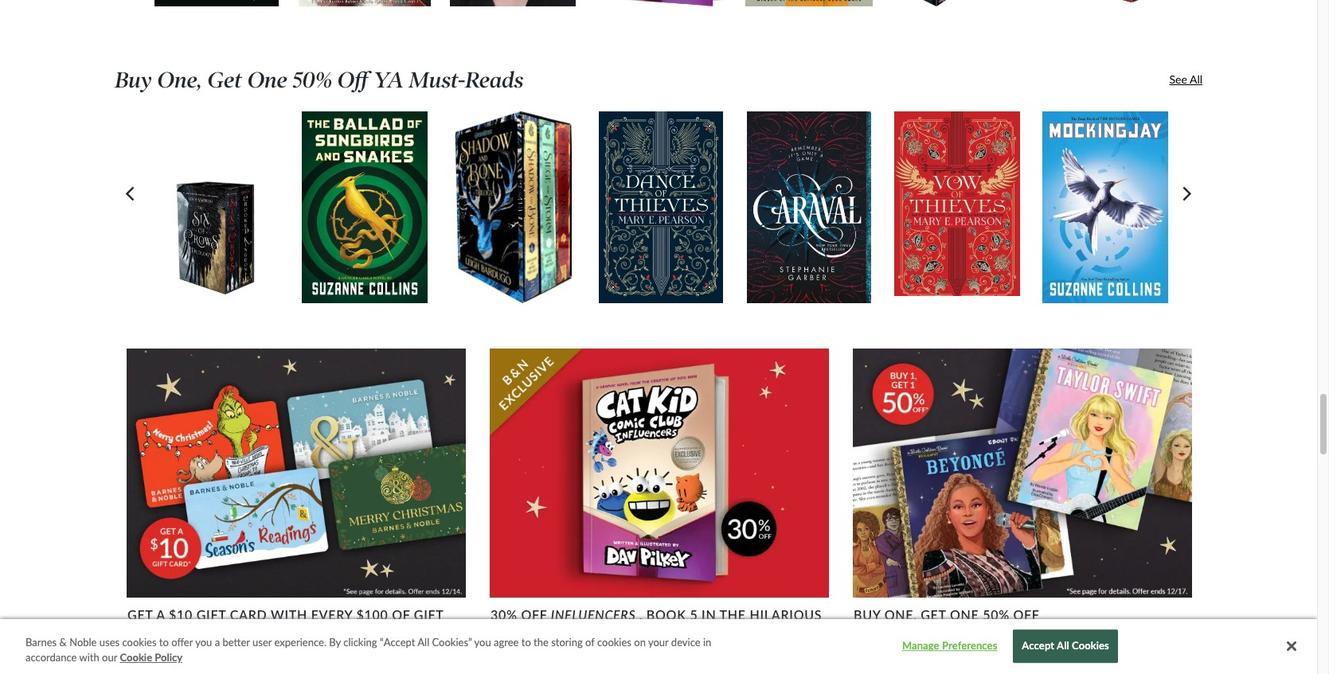 Task type: vqa. For each thing, say whether or not it's contained in the screenshot.
right the her
no



Task type: describe. For each thing, give the bounding box(es) containing it.
barnes
[[25, 637, 57, 649]]

privacy alert dialog
[[0, 620, 1318, 675]]

50% for must-
[[293, 67, 332, 94]]

series
[[548, 624, 592, 639]]

golden
[[901, 624, 957, 639]]

cookies"
[[432, 637, 472, 649]]

title: jujutsu kaisen box set vols. 1-4 (b&n exclusive edition), author: gege akutami image
[[896, 0, 1020, 7]]

device
[[672, 637, 701, 649]]

hilarious
[[750, 608, 823, 623]]

2 to from the left
[[522, 637, 531, 649]]

1 gift from the left
[[197, 608, 226, 623]]

in inside the for a limited time only get a free patch when you purchase the book in stores!
[[491, 663, 500, 675]]

must-
[[409, 67, 465, 94]]

&
[[59, 637, 67, 649]]

buy one, get one 50% off ya must-reads
[[115, 67, 524, 94]]

title: heaven official's blessing: tian guan ci fu (novel) vol. 8 (special edition), author: mo xiang tong xiu image
[[298, 0, 432, 7]]

ya
[[374, 67, 404, 94]]

"accept
[[380, 637, 415, 649]]

reads
[[465, 67, 524, 94]]

cookie policy link
[[120, 651, 183, 667]]

uses
[[99, 637, 120, 649]]

$100
[[357, 608, 388, 623]]

50% for golden
[[983, 608, 1010, 623]]

books
[[961, 624, 1008, 639]]

get a $10 gift card with every $100 of gift cards purchased link
[[127, 349, 466, 675]]

one, for buy one, get one 50% off little golden books
[[885, 608, 918, 623]]

,
[[640, 608, 643, 623]]

cookie policy
[[120, 652, 183, 665]]

all for accept all cookies
[[1058, 640, 1070, 653]]

0 horizontal spatial you
[[195, 637, 212, 649]]

featured title: cat kid comic club image
[[490, 349, 829, 598]]

kid
[[521, 624, 544, 639]]

for a limited time only get a free patch when you purchase the book in stores!
[[491, 649, 823, 675]]

accept all cookies
[[1023, 640, 1110, 653]]

title: the ballad of songbirds and snakes (hunger games series prequel), author: suzanne collins image
[[301, 111, 429, 305]]

influencers
[[551, 608, 636, 623]]

cat
[[491, 624, 517, 639]]

barnes & noble uses cookies to offer you a better user experience. by clicking "accept all cookies" you agree to the storing of cookies on your device in accordance with our
[[25, 637, 712, 665]]

a right get
[[621, 649, 627, 663]]

get for buy one, get one 50% off ya must-reads
[[207, 67, 242, 94]]

of inside the barnes & noble uses cookies to offer you a better user experience. by clicking "accept all cookies" you agree to the storing of cookies on your device in accordance with our
[[586, 637, 595, 649]]

agree
[[494, 637, 519, 649]]

buy for buy one, get one 50% off ya must-reads
[[115, 67, 152, 94]]

one for little
[[951, 608, 980, 623]]

noble
[[69, 637, 97, 649]]

30% off influencers
[[491, 608, 640, 623]]

a inside the barnes & noble uses cookies to offer you a better user experience. by clicking "accept all cookies" you agree to the storing of cookies on your device in accordance with our
[[215, 637, 220, 649]]

by
[[329, 637, 341, 649]]

holiday gift cards image
[[127, 349, 466, 598]]

one for ya
[[247, 67, 287, 94]]

see
[[1170, 73, 1188, 86]]

title: caraval (caraval series #1), author: stephanie garber image
[[746, 111, 873, 305]]

menu containing get a $10 gift card with every $100 of gift cards purchased
[[115, 349, 1330, 675]]

in inside the barnes & noble uses cookies to offer you a better user experience. by clicking "accept all cookies" you agree to the storing of cookies on your device in accordance with our
[[704, 637, 712, 649]]

in inside , book 5 in the hilarious cat kid series
[[702, 608, 717, 623]]

policy
[[155, 652, 183, 665]]

for
[[491, 649, 507, 663]]

see all link
[[986, 73, 1203, 86]]

of inside get a $10 gift card with every $100 of gift cards purchased
[[392, 608, 410, 623]]

title: vow of thieves (dance of thieves series #2), author: mary e. pearson image
[[894, 111, 1021, 305]]

a inside get a $10 gift card with every $100 of gift cards purchased
[[156, 608, 165, 623]]

better
[[223, 637, 250, 649]]

card
[[230, 608, 267, 623]]

title: mockingjay (hunger games series #3), author: suzanne collins image
[[1042, 111, 1170, 305]]

accept
[[1023, 640, 1055, 653]]



Task type: locate. For each thing, give the bounding box(es) containing it.
1 vertical spatial menu
[[115, 349, 1330, 675]]

2 horizontal spatial all
[[1190, 73, 1203, 86]]

of right storing
[[586, 637, 595, 649]]

when
[[682, 649, 709, 663]]

to
[[159, 637, 169, 649], [522, 637, 531, 649]]

with
[[271, 608, 308, 623]]

$10
[[169, 608, 193, 623]]

0 vertical spatial one
[[247, 67, 287, 94]]

title: friends, lovers, and the big terrible thing: a memoir, author: matthew perry image
[[449, 0, 577, 7]]

off inside buy one, get one 50% off little golden books
[[1014, 608, 1040, 623]]

to up "policy" in the bottom left of the page
[[159, 637, 169, 649]]

2 gift from the left
[[414, 608, 444, 623]]

one
[[247, 67, 287, 94], [951, 608, 980, 623]]

title: the shadow and bone trilogy boxed set: shadow and bone, siege and storm, ruin and rising, author: leigh bardugo image
[[453, 111, 573, 305]]

1 horizontal spatial gift
[[414, 608, 444, 623]]

1 horizontal spatial off
[[521, 608, 548, 623]]

1 vertical spatial one
[[951, 608, 980, 623]]

all inside the barnes & noble uses cookies to offer you a better user experience. by clicking "accept all cookies" you agree to the storing of cookies on your device in accordance with our
[[418, 637, 430, 649]]

title: six of crows boxed set: six of crows, crooked kingdom, author: leigh bardugo image
[[149, 170, 284, 305]]

title: the hunger games trilogy boxset (paperback classic collection), author: suzanne collins image
[[1042, 0, 1170, 7]]

get
[[207, 67, 242, 94], [128, 608, 153, 623], [921, 608, 947, 623]]

you
[[195, 637, 212, 649], [475, 637, 491, 649], [711, 649, 730, 663]]

you right offer
[[195, 637, 212, 649]]

1 vertical spatial buy
[[854, 608, 881, 623]]

1 cookies from the left
[[122, 637, 157, 649]]

cookies
[[1073, 640, 1110, 653]]

cards
[[128, 624, 172, 639]]

all right see
[[1190, 73, 1203, 86]]

time
[[554, 649, 576, 663]]

0 horizontal spatial the
[[534, 637, 549, 649]]

manage
[[903, 640, 940, 653]]

see all
[[1170, 73, 1203, 86]]

one, inside buy one, get one 50% off little golden books
[[885, 608, 918, 623]]

buy for buy one, get one 50% off little golden books
[[854, 608, 881, 623]]

our
[[102, 652, 117, 665]]

0 horizontal spatial cookies
[[122, 637, 157, 649]]

title: dance of thieves (dance of thieves series #1), author: mary e. pearson image
[[599, 111, 724, 305]]

in
[[702, 608, 717, 623], [704, 637, 712, 649], [491, 663, 500, 675]]

50%
[[293, 67, 332, 94], [983, 608, 1010, 623]]

off up kid
[[521, 608, 548, 623]]

a left better
[[215, 637, 220, 649]]

0 vertical spatial buy
[[115, 67, 152, 94]]

50% inside buy one, get one 50% off little golden books
[[983, 608, 1010, 623]]

get
[[603, 649, 618, 663]]

clicking
[[344, 637, 377, 649]]

accept all cookies button
[[1014, 631, 1119, 664]]

all for see all
[[1190, 73, 1203, 86]]

2 cookies from the left
[[598, 637, 632, 649]]

manage preferences
[[903, 640, 998, 653]]

all
[[1190, 73, 1203, 86], [418, 637, 430, 649], [1058, 640, 1070, 653]]

title: the heaven & earth grocery store (2023 b&n book of the year), author: james mcbride image
[[745, 0, 874, 7]]

1 horizontal spatial all
[[1058, 640, 1070, 653]]

menu
[[126, 111, 1192, 338], [115, 349, 1330, 675]]

get inside buy one, get one 50% off little golden books
[[921, 608, 947, 623]]

get for buy one, get one 50% off little golden books
[[921, 608, 947, 623]]

1 vertical spatial one,
[[885, 608, 918, 623]]

5
[[690, 608, 698, 623]]

0 vertical spatial of
[[392, 608, 410, 623]]

30%
[[491, 608, 518, 623]]

cookies up cookie
[[122, 637, 157, 649]]

in right the 5
[[702, 608, 717, 623]]

, book 5 in the hilarious cat kid series
[[491, 608, 823, 639]]

0 horizontal spatial off
[[338, 67, 369, 94]]

off left ya
[[338, 67, 369, 94]]

the left storing
[[534, 637, 549, 649]]

the right the 5
[[720, 608, 746, 623]]

stores!
[[503, 663, 535, 675]]

0 vertical spatial in
[[702, 608, 717, 623]]

book
[[798, 649, 823, 663]]

limited
[[518, 649, 551, 663]]

you right when
[[711, 649, 730, 663]]

50% up the books
[[983, 608, 1010, 623]]

0 horizontal spatial 50%
[[293, 67, 332, 94]]

1 horizontal spatial cookies
[[598, 637, 632, 649]]

patch
[[652, 649, 679, 663]]

little
[[854, 624, 897, 639]]

off for little
[[1014, 608, 1040, 623]]

a up the cards at the left bottom of page
[[156, 608, 165, 623]]

cookies left on
[[598, 637, 632, 649]]

0 horizontal spatial gift
[[197, 608, 226, 623]]

0 horizontal spatial get
[[128, 608, 153, 623]]

you left agree
[[475, 637, 491, 649]]

get a $10 gift card with every $100 of gift cards purchased
[[128, 608, 444, 639]]

0 horizontal spatial of
[[392, 608, 410, 623]]

off
[[338, 67, 369, 94], [521, 608, 548, 623], [1014, 608, 1040, 623]]

a
[[156, 608, 165, 623], [215, 637, 220, 649], [510, 649, 515, 663], [621, 649, 627, 663]]

every
[[311, 608, 353, 623]]

gift
[[197, 608, 226, 623], [414, 608, 444, 623]]

offer
[[171, 637, 193, 649]]

get up the cards at the left bottom of page
[[128, 608, 153, 623]]

on
[[635, 637, 646, 649]]

experience.
[[275, 637, 327, 649]]

0 vertical spatial menu
[[126, 111, 1192, 338]]

featured titles: taylor swift: a lgb biography; beyonce: a lgb biography image
[[853, 349, 1193, 598]]

one,
[[157, 67, 202, 94], [885, 608, 918, 623]]

user
[[253, 637, 272, 649]]

0 horizontal spatial to
[[159, 637, 169, 649]]

2 horizontal spatial off
[[1014, 608, 1040, 623]]

0 horizontal spatial all
[[418, 637, 430, 649]]

all right accept
[[1058, 640, 1070, 653]]

one inside buy one, get one 50% off little golden books
[[951, 608, 980, 623]]

get inside get a $10 gift card with every $100 of gift cards purchased
[[128, 608, 153, 623]]

1 vertical spatial in
[[704, 637, 712, 649]]

manage preferences button
[[901, 632, 1000, 663]]

buy
[[115, 67, 152, 94], [854, 608, 881, 623]]

all right "accept
[[418, 637, 430, 649]]

in left stores!
[[491, 663, 500, 675]]

2 horizontal spatial get
[[921, 608, 947, 623]]

1 to from the left
[[159, 637, 169, 649]]

title: oath and honor: a memoir and a warning, author: liz cheney image
[[154, 0, 279, 7]]

the
[[720, 608, 746, 623], [534, 637, 549, 649], [779, 649, 796, 663]]

0 horizontal spatial buy
[[115, 67, 152, 94]]

the inside the for a limited time only get a free patch when you purchase the book in stores!
[[779, 649, 796, 663]]

purchased
[[176, 624, 257, 639]]

1 vertical spatial of
[[586, 637, 595, 649]]

only
[[579, 649, 600, 663]]

storing
[[552, 637, 583, 649]]

1 horizontal spatial of
[[586, 637, 595, 649]]

2 vertical spatial in
[[491, 663, 500, 675]]

free
[[629, 649, 649, 663]]

the left book
[[779, 649, 796, 663]]

all inside accept all cookies button
[[1058, 640, 1070, 653]]

1 horizontal spatial buy
[[854, 608, 881, 623]]

buy inside buy one, get one 50% off little golden books
[[854, 608, 881, 623]]

0 vertical spatial one,
[[157, 67, 202, 94]]

of up "accept
[[392, 608, 410, 623]]

buy one, get one 50% off little golden books
[[854, 608, 1040, 639]]

purchase
[[732, 649, 777, 663]]

one, for buy one, get one 50% off ya must-reads
[[157, 67, 202, 94]]

1 horizontal spatial one,
[[885, 608, 918, 623]]

book
[[647, 608, 687, 623]]

2 horizontal spatial you
[[711, 649, 730, 663]]

off for ya
[[338, 67, 369, 94]]

you inside the for a limited time only get a free patch when you purchase the book in stores!
[[711, 649, 730, 663]]

gift up purchased
[[197, 608, 226, 623]]

0 horizontal spatial one,
[[157, 67, 202, 94]]

the inside the barnes & noble uses cookies to offer you a better user experience. by clicking "accept all cookies" you agree to the storing of cookies on your device in accordance with our
[[534, 637, 549, 649]]

to right agree
[[522, 637, 531, 649]]

0 vertical spatial 50%
[[293, 67, 332, 94]]

1 horizontal spatial the
[[720, 608, 746, 623]]

with
[[79, 652, 99, 665]]

accordance
[[25, 652, 77, 665]]

1 horizontal spatial one
[[951, 608, 980, 623]]

in right device
[[704, 637, 712, 649]]

gift up cookies"
[[414, 608, 444, 623]]

your
[[649, 637, 669, 649]]

preferences
[[943, 640, 998, 653]]

cookies
[[122, 637, 157, 649], [598, 637, 632, 649]]

get down title: oath and honor: a memoir and a warning, author: liz cheney image at the left top
[[207, 67, 242, 94]]

1 horizontal spatial 50%
[[983, 608, 1010, 623]]

1 horizontal spatial get
[[207, 67, 242, 94]]

0 horizontal spatial one
[[247, 67, 287, 94]]

1 horizontal spatial you
[[475, 637, 491, 649]]

title: influencers (b&n exclusive edition) (cat kid comic club #5), author: dav pilkey image
[[596, 0, 727, 7]]

a right for
[[510, 649, 515, 663]]

2 horizontal spatial the
[[779, 649, 796, 663]]

off up accept
[[1014, 608, 1040, 623]]

of
[[392, 608, 410, 623], [586, 637, 595, 649]]

1 horizontal spatial to
[[522, 637, 531, 649]]

get up golden
[[921, 608, 947, 623]]

50% left ya
[[293, 67, 332, 94]]

cookie
[[120, 652, 152, 665]]

the inside , book 5 in the hilarious cat kid series
[[720, 608, 746, 623]]

1 vertical spatial 50%
[[983, 608, 1010, 623]]



